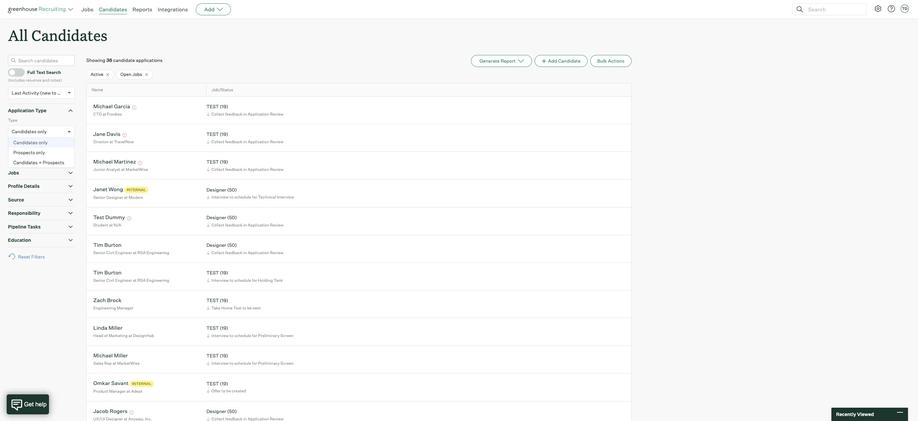 Task type: describe. For each thing, give the bounding box(es) containing it.
bulk actions
[[597, 58, 625, 64]]

pipeline
[[8, 224, 26, 230]]

Search text field
[[807, 4, 861, 14]]

at inside "michael miller sales rep at marketwise"
[[113, 361, 116, 366]]

take home test to be sent link
[[206, 305, 263, 311]]

notes)
[[50, 78, 62, 83]]

technical
[[258, 195, 276, 200]]

feedback for michael martinez
[[225, 167, 243, 172]]

home
[[221, 306, 233, 311]]

in for jane davis
[[243, 139, 247, 144]]

tim burton link for designer
[[93, 242, 122, 249]]

reset filters
[[18, 254, 45, 259]]

resumes
[[26, 78, 42, 83]]

wong
[[109, 186, 123, 193]]

36
[[106, 57, 112, 63]]

jane davis
[[93, 131, 120, 137]]

only for bottom candidates only option
[[39, 140, 48, 145]]

checkmark image
[[11, 70, 16, 74]]

reports link
[[133, 6, 152, 13]]

viewed
[[857, 412, 874, 417]]

report
[[501, 58, 516, 64]]

product manager at adept
[[93, 389, 143, 394]]

5 collect feedback in application review link from the top
[[206, 250, 285, 256]]

last
[[12, 90, 21, 96]]

janet wong link
[[93, 186, 123, 194]]

generate
[[480, 58, 500, 64]]

collect for michael martinez
[[212, 167, 225, 172]]

test for director at travelnow
[[207, 131, 219, 137]]

jacob rogers link
[[93, 408, 128, 416]]

civil for designer (50)
[[106, 250, 114, 255]]

bulk
[[597, 58, 607, 64]]

5 in from the top
[[243, 250, 247, 255]]

test for senior civil engineer at rsa engineering
[[207, 270, 219, 276]]

be inside test (19) take home test to be sent
[[247, 306, 252, 311]]

generate report button
[[471, 55, 532, 67]]

interview for tim burton
[[212, 278, 229, 283]]

in for michael garcia
[[243, 112, 247, 117]]

for inside designer (50) interview to schedule for technical interview
[[252, 195, 257, 200]]

jane davis has been in application review for more than 5 days image
[[122, 133, 128, 137]]

only for prospects only option
[[36, 150, 45, 155]]

dummy
[[105, 214, 125, 221]]

4 (50) from the top
[[227, 409, 237, 414]]

collect for michael garcia
[[212, 112, 225, 117]]

and
[[42, 78, 49, 83]]

test inside "link"
[[93, 214, 104, 221]]

tim for test
[[93, 269, 103, 276]]

add for add candidate
[[548, 58, 557, 64]]

search
[[46, 70, 61, 75]]

review for michael martinez
[[270, 167, 284, 172]]

collect feedback in application review link for michael garcia
[[206, 111, 285, 117]]

jobs right no
[[50, 155, 60, 160]]

be inside test (19) offer to be created
[[226, 389, 231, 394]]

text
[[36, 70, 45, 75]]

Search candidates field
[[8, 55, 75, 66]]

(19) for product manager at adept
[[220, 381, 228, 387]]

interview to schedule for technical interview link
[[206, 194, 296, 200]]

on
[[37, 155, 42, 160]]

michael miller link
[[93, 352, 128, 360]]

to inside test (19) take home test to be sent
[[243, 306, 246, 311]]

collect for jane davis
[[212, 139, 225, 144]]

5 collect from the top
[[212, 250, 225, 255]]

miller for linda miller
[[109, 325, 123, 331]]

exclude migrated candidates
[[16, 143, 74, 149]]

type element
[[8, 117, 75, 168]]

linda
[[93, 325, 107, 331]]

test (19) collect feedback in application review for michael martinez
[[207, 159, 284, 172]]

burton for designer
[[104, 242, 122, 248]]

job/status
[[212, 87, 233, 92]]

civil for test (19)
[[106, 278, 114, 283]]

feedback for jane davis
[[225, 139, 243, 144]]

(19) for cto at foodies
[[220, 104, 228, 109]]

reset filters button
[[8, 250, 48, 263]]

candidates
[[52, 143, 74, 149]]

type inside type element
[[8, 118, 17, 123]]

internal for omkar savant
[[132, 382, 152, 386]]

marketing
[[109, 333, 128, 338]]

engineering for test (19)
[[147, 278, 169, 283]]

designhub
[[133, 333, 154, 338]]

garcia
[[114, 103, 130, 110]]

zach brock link
[[93, 297, 122, 305]]

engineering for designer (50)
[[147, 250, 169, 255]]

tim burton link for test
[[93, 269, 122, 277]]

brock
[[107, 297, 122, 304]]

test (19) interview to schedule for holding tank
[[207, 270, 283, 283]]

student at n/a
[[93, 223, 121, 228]]

last activity (new to old)
[[12, 90, 66, 96]]

foodies
[[107, 112, 122, 117]]

(50) for student at n/a
[[227, 215, 237, 220]]

candidates + prospects option
[[8, 158, 74, 168]]

candidates link
[[99, 6, 127, 13]]

to for sales rep at marketwise
[[230, 361, 233, 366]]

product
[[93, 389, 108, 394]]

director
[[93, 139, 109, 144]]

activity
[[22, 90, 39, 96]]

5 review from the top
[[270, 250, 284, 255]]

janet wong
[[93, 186, 123, 193]]

application for michael garcia
[[248, 112, 269, 117]]

configure image
[[874, 5, 882, 13]]

for for linda miller
[[252, 333, 257, 338]]

recently viewed
[[836, 412, 874, 417]]

schedule for linda miller
[[234, 333, 251, 338]]

test for cto at foodies
[[207, 104, 219, 109]]

review for michael garcia
[[270, 112, 284, 117]]

full text search (includes resumes and notes)
[[8, 70, 62, 83]]

(19) for senior civil engineer at rsa engineering
[[220, 270, 228, 276]]

jobs up profile
[[8, 170, 19, 176]]

source
[[8, 197, 24, 203]]

add candidate
[[548, 58, 581, 64]]

marketwise inside "michael miller sales rep at marketwise"
[[117, 361, 140, 366]]

profile
[[8, 183, 23, 189]]

(19) for head of marketing at designhub
[[220, 325, 228, 331]]

tank
[[274, 278, 283, 283]]

rep
[[104, 361, 112, 366]]

rogers
[[110, 408, 128, 415]]

td button
[[900, 3, 910, 14]]

test (19) offer to be created
[[207, 381, 246, 394]]

active
[[91, 72, 103, 77]]

list box inside type element
[[8, 138, 74, 168]]

michael martinez has been in application review for more than 5 days image
[[137, 161, 143, 165]]

preliminary for michael miller
[[258, 361, 280, 366]]

to for product manager at adept
[[222, 389, 225, 394]]

details
[[24, 183, 40, 189]]

senior for test (19)
[[93, 278, 105, 283]]

(19) for sales rep at marketwise
[[220, 353, 228, 359]]

reset
[[18, 254, 30, 259]]

to for head of marketing at designhub
[[230, 333, 233, 338]]

collect feedback in application review link for michael martinez
[[206, 166, 285, 173]]

schedule inside designer (50) interview to schedule for technical interview
[[234, 195, 251, 200]]

review for jane davis
[[270, 139, 284, 144]]

add for add
[[204, 6, 215, 13]]

designer for senior designer at modern
[[207, 187, 226, 193]]

travelnow
[[114, 139, 134, 144]]

tasks
[[27, 224, 41, 230]]

schedule for michael miller
[[234, 361, 251, 366]]

open
[[120, 72, 131, 77]]

+
[[39, 160, 42, 165]]

1 vertical spatial manager
[[109, 389, 126, 394]]

tim for designer
[[93, 242, 103, 248]]

test (19) collect feedback in application review for jane davis
[[207, 131, 284, 144]]

jacob rogers has been in application review for more than 5 days image
[[129, 411, 135, 415]]

test for engineering manager
[[207, 298, 219, 303]]

collect feedback in application review link for jane davis
[[206, 139, 285, 145]]

application for test dummy
[[248, 223, 269, 228]]

designer for senior civil engineer at rsa engineering
[[207, 242, 226, 248]]

michael garcia link
[[93, 103, 130, 111]]

reports
[[133, 6, 152, 13]]

only for topmost candidates only option
[[37, 129, 47, 134]]

martinez
[[114, 158, 136, 165]]

michael miller sales rep at marketwise
[[93, 352, 140, 366]]

jobs left candidates "link"
[[81, 6, 93, 13]]

offer
[[212, 389, 221, 394]]

(50) for senior civil engineer at rsa engineering
[[227, 242, 237, 248]]

director at travelnow
[[93, 139, 134, 144]]

linda miller head of marketing at designhub
[[93, 325, 154, 338]]



Task type: vqa. For each thing, say whether or not it's contained in the screenshot.


Task type: locate. For each thing, give the bounding box(es) containing it.
3 collect feedback in application review link from the top
[[206, 166, 285, 173]]

student
[[93, 223, 108, 228]]

candidates only up prospects only
[[13, 140, 48, 145]]

senior designer at modern
[[93, 195, 143, 200]]

1 (50) from the top
[[227, 187, 237, 193]]

test inside test (19) offer to be created
[[207, 381, 219, 387]]

4 collect feedback in application review link from the top
[[206, 222, 285, 228]]

1 michael from the top
[[93, 103, 113, 110]]

jobs
[[81, 6, 93, 13], [132, 72, 142, 77], [50, 155, 60, 160], [8, 170, 19, 176]]

senior for designer (50)
[[93, 250, 105, 255]]

integrations link
[[158, 6, 188, 13]]

tim burton link
[[93, 242, 122, 249], [93, 269, 122, 277]]

1 vertical spatial michael
[[93, 158, 113, 165]]

2 preliminary from the top
[[258, 361, 280, 366]]

civil down student at n/a
[[106, 250, 114, 255]]

tim burton senior civil engineer at rsa engineering down n/a
[[93, 242, 169, 255]]

1 for from the top
[[252, 195, 257, 200]]

screen for linda miller
[[281, 333, 294, 338]]

add inside popup button
[[204, 6, 215, 13]]

2 tim from the top
[[93, 269, 103, 276]]

engineer
[[115, 250, 132, 255], [115, 278, 132, 283]]

screen
[[281, 333, 294, 338], [281, 361, 294, 366]]

old)
[[57, 90, 66, 96]]

7 test from the top
[[207, 353, 219, 359]]

2 schedule from the top
[[234, 278, 251, 283]]

1 vertical spatial screen
[[281, 361, 294, 366]]

burton down n/a
[[104, 242, 122, 248]]

1 test (19) interview to schedule for preliminary screen from the top
[[207, 325, 294, 338]]

test (19) interview to schedule for preliminary screen for linda miller
[[207, 325, 294, 338]]

4 test from the top
[[207, 270, 219, 276]]

michael garcia has been in application review for more than 5 days image
[[131, 106, 137, 110]]

jane
[[93, 131, 105, 137]]

8 test from the top
[[207, 381, 219, 387]]

last activity (new to old) option
[[12, 90, 66, 96]]

1 vertical spatial candidates only
[[13, 140, 48, 145]]

for for michael miller
[[252, 361, 257, 366]]

engineer for test (19)
[[115, 278, 132, 283]]

interview to schedule for preliminary screen link for michael miller
[[206, 360, 295, 367]]

1 designer (50) collect feedback in application review from the top
[[207, 215, 284, 228]]

preliminary
[[258, 333, 280, 338], [258, 361, 280, 366]]

actions
[[608, 58, 625, 64]]

no
[[43, 155, 49, 160]]

0 vertical spatial engineering
[[147, 250, 169, 255]]

michael for michael garcia
[[93, 103, 113, 110]]

feedback for test dummy
[[225, 223, 243, 228]]

none field inside type element
[[8, 126, 15, 137]]

test dummy link
[[93, 214, 125, 222]]

responsibility
[[8, 210, 40, 216]]

1 vertical spatial test (19) collect feedback in application review
[[207, 131, 284, 144]]

1 vertical spatial tim
[[93, 269, 103, 276]]

test inside test (19) take home test to be sent
[[207, 298, 219, 303]]

cto at foodies
[[93, 112, 122, 117]]

manager down savant
[[109, 389, 126, 394]]

2 test from the top
[[207, 131, 219, 137]]

1 vertical spatial add
[[548, 58, 557, 64]]

interview to schedule for preliminary screen link for linda miller
[[206, 333, 295, 339]]

linda miller link
[[93, 325, 123, 332]]

0 vertical spatial test (19) interview to schedule for preliminary screen
[[207, 325, 294, 338]]

candidates for candidates + prospects option
[[13, 160, 38, 165]]

1 vertical spatial preliminary
[[258, 361, 280, 366]]

in for michael martinez
[[243, 167, 247, 172]]

0 vertical spatial internal
[[127, 188, 146, 192]]

omkar
[[93, 380, 110, 387]]

0 vertical spatial preliminary
[[258, 333, 280, 338]]

Exclude migrated candidates checkbox
[[9, 143, 14, 148]]

senior down janet
[[93, 195, 105, 200]]

0 vertical spatial test (19) collect feedback in application review
[[207, 104, 284, 117]]

marketwise down 'michael martinez has been in application review for more than 5 days' icon
[[126, 167, 148, 172]]

1 vertical spatial internal
[[132, 382, 152, 386]]

michael for michael martinez
[[93, 158, 113, 165]]

michael up "junior"
[[93, 158, 113, 165]]

candidates only option
[[12, 129, 47, 134], [8, 138, 74, 148]]

0 vertical spatial test
[[93, 214, 104, 221]]

3 test from the top
[[207, 159, 219, 165]]

showing 36 candidate applications
[[86, 57, 163, 63]]

1 vertical spatial interview to schedule for preliminary screen link
[[206, 360, 295, 367]]

adept
[[131, 389, 143, 394]]

collect feedback in application review link for test dummy
[[206, 222, 285, 228]]

1 horizontal spatial test
[[234, 306, 242, 311]]

1 horizontal spatial be
[[247, 306, 252, 311]]

zach
[[93, 297, 106, 304]]

3 for from the top
[[252, 333, 257, 338]]

0 horizontal spatial type
[[8, 118, 17, 123]]

senior up zach
[[93, 278, 105, 283]]

michael martinez
[[93, 158, 136, 165]]

to for senior civil engineer at rsa engineering
[[230, 278, 233, 283]]

1 vertical spatial civil
[[106, 278, 114, 283]]

applications
[[136, 57, 163, 63]]

internal for janet wong
[[127, 188, 146, 192]]

tim up zach
[[93, 269, 103, 276]]

miller for michael miller
[[114, 352, 128, 359]]

burton up brock
[[104, 269, 122, 276]]

1 vertical spatial miller
[[114, 352, 128, 359]]

michael up sales
[[93, 352, 113, 359]]

1 vertical spatial marketwise
[[117, 361, 140, 366]]

1 review from the top
[[270, 112, 284, 117]]

prospects inside candidates + prospects option
[[43, 160, 64, 165]]

to for senior designer at modern
[[230, 195, 233, 200]]

0 vertical spatial only
[[37, 129, 47, 134]]

offer to be created link
[[206, 388, 248, 394]]

feedback for michael garcia
[[225, 112, 243, 117]]

0 vertical spatial add
[[204, 6, 215, 13]]

3 review from the top
[[270, 167, 284, 172]]

0 horizontal spatial be
[[226, 389, 231, 394]]

1 schedule from the top
[[234, 195, 251, 200]]

test for product manager at adept
[[207, 381, 219, 387]]

test right 'home'
[[234, 306, 242, 311]]

0 vertical spatial tim burton senior civil engineer at rsa engineering
[[93, 242, 169, 255]]

candidates
[[99, 6, 127, 13], [31, 25, 107, 45], [12, 129, 36, 134], [13, 140, 38, 145], [13, 160, 38, 165]]

internal
[[127, 188, 146, 192], [132, 382, 152, 386]]

designer (50) interview to schedule for technical interview
[[207, 187, 294, 200]]

5 (19) from the top
[[220, 298, 228, 303]]

manager inside zach brock engineering manager
[[117, 306, 133, 311]]

1 vertical spatial burton
[[104, 269, 122, 276]]

interview to schedule for preliminary screen link down sent
[[206, 333, 295, 339]]

tim burton senior civil engineer at rsa engineering for designer
[[93, 242, 169, 255]]

2 vertical spatial engineering
[[93, 306, 116, 311]]

1 vertical spatial tim burton link
[[93, 269, 122, 277]]

2 engineer from the top
[[115, 278, 132, 283]]

prospects only
[[13, 150, 45, 155]]

prospects on no jobs
[[16, 155, 60, 160]]

1 test from the top
[[207, 104, 219, 109]]

2 feedback from the top
[[225, 139, 243, 144]]

integrations
[[158, 6, 188, 13]]

jacob
[[93, 408, 109, 415]]

to inside test (19) offer to be created
[[222, 389, 225, 394]]

head
[[93, 333, 103, 338]]

1 senior from the top
[[93, 195, 105, 200]]

type down application type
[[8, 118, 17, 123]]

created
[[232, 389, 246, 394]]

candidate reports are now available! apply filters and select "view in app" element
[[471, 55, 532, 67]]

1 vertical spatial rsa
[[137, 278, 146, 283]]

0 vertical spatial type
[[35, 108, 46, 113]]

collect for test dummy
[[212, 223, 225, 228]]

2 rsa from the top
[[137, 278, 146, 283]]

candidates + prospects
[[13, 160, 64, 165]]

sent
[[253, 306, 261, 311]]

all candidates
[[8, 25, 107, 45]]

test (19) collect feedback in application review for michael garcia
[[207, 104, 284, 117]]

candidates only option up exclude
[[12, 129, 47, 134]]

burton for test
[[104, 269, 122, 276]]

michael up the cto at foodies
[[93, 103, 113, 110]]

(19) inside test (19) interview to schedule for holding tank
[[220, 270, 228, 276]]

showing
[[86, 57, 105, 63]]

0 vertical spatial michael
[[93, 103, 113, 110]]

engineer down n/a
[[115, 250, 132, 255]]

interview to schedule for preliminary screen link up created
[[206, 360, 295, 367]]

(new
[[40, 90, 51, 96]]

michael garcia
[[93, 103, 130, 110]]

interview to schedule for holding tank link
[[206, 277, 285, 284]]

2 screen from the top
[[281, 361, 294, 366]]

only down migrated
[[36, 150, 45, 155]]

1 tim from the top
[[93, 242, 103, 248]]

0 vertical spatial miller
[[109, 325, 123, 331]]

4 schedule from the top
[[234, 361, 251, 366]]

1 test (19) collect feedback in application review from the top
[[207, 104, 284, 117]]

migrated
[[33, 143, 51, 149]]

(50) inside designer (50) interview to schedule for technical interview
[[227, 187, 237, 193]]

1 vertical spatial designer (50) collect feedback in application review
[[207, 242, 284, 255]]

4 for from the top
[[252, 361, 257, 366]]

test up student
[[93, 214, 104, 221]]

in for test dummy
[[243, 223, 247, 228]]

prospects only option
[[8, 148, 74, 158]]

2 vertical spatial michael
[[93, 352, 113, 359]]

1 horizontal spatial add
[[548, 58, 557, 64]]

tim burton senior civil engineer at rsa engineering
[[93, 242, 169, 255], [93, 269, 169, 283]]

0 vertical spatial engineer
[[115, 250, 132, 255]]

burton
[[104, 242, 122, 248], [104, 269, 122, 276]]

3 test (19) collect feedback in application review from the top
[[207, 159, 284, 172]]

designer (50) collect feedback in application review for student at n/a
[[207, 215, 284, 228]]

4 review from the top
[[270, 223, 284, 228]]

1 burton from the top
[[104, 242, 122, 248]]

2 review from the top
[[270, 139, 284, 144]]

test dummy has been in application review for more than 5 days image
[[126, 217, 132, 221]]

prospects inside prospects only option
[[13, 150, 35, 155]]

omkar savant link
[[93, 380, 129, 388]]

0 vertical spatial designer (50) collect feedback in application review
[[207, 215, 284, 228]]

filters
[[31, 254, 45, 259]]

candidates only up exclude
[[12, 129, 47, 134]]

schedule down 'take home test to be sent' link
[[234, 333, 251, 338]]

test (19) collect feedback in application review
[[207, 104, 284, 117], [207, 131, 284, 144], [207, 159, 284, 172]]

only inside prospects only option
[[36, 150, 45, 155]]

tim
[[93, 242, 103, 248], [93, 269, 103, 276]]

0 vertical spatial candidates only option
[[12, 129, 47, 134]]

only inside candidates only option
[[39, 140, 48, 145]]

(50) for senior designer at modern
[[227, 187, 237, 193]]

2 interview to schedule for preliminary screen link from the top
[[206, 360, 295, 367]]

interview for linda miller
[[212, 333, 229, 338]]

prospects for prospects only
[[13, 150, 35, 155]]

2 collect from the top
[[212, 139, 225, 144]]

1 tim burton senior civil engineer at rsa engineering from the top
[[93, 242, 169, 255]]

1 interview to schedule for preliminary screen link from the top
[[206, 333, 295, 339]]

3 (50) from the top
[[227, 242, 237, 248]]

miller up marketing
[[109, 325, 123, 331]]

omkar savant
[[93, 380, 129, 387]]

interview inside test (19) interview to schedule for holding tank
[[212, 278, 229, 283]]

designer (50) collect feedback in application review down interview to schedule for technical interview link
[[207, 215, 284, 228]]

name
[[92, 87, 103, 92]]

test for head of marketing at designhub
[[207, 325, 219, 331]]

tim burton senior civil engineer at rsa engineering for test
[[93, 269, 169, 283]]

candidates down jobs link
[[31, 25, 107, 45]]

internal up adept at left bottom
[[132, 382, 152, 386]]

full
[[27, 70, 35, 75]]

test inside test (19) take home test to be sent
[[234, 306, 242, 311]]

to inside designer (50) interview to schedule for technical interview
[[230, 195, 233, 200]]

miller down marketing
[[114, 352, 128, 359]]

1 vertical spatial candidates only option
[[8, 138, 74, 148]]

candidates for bottom candidates only option
[[13, 140, 38, 145]]

td button
[[901, 5, 909, 13]]

be left sent
[[247, 306, 252, 311]]

add
[[204, 6, 215, 13], [548, 58, 557, 64]]

1 horizontal spatial type
[[35, 108, 46, 113]]

for
[[252, 195, 257, 200], [252, 278, 257, 283], [252, 333, 257, 338], [252, 361, 257, 366]]

(19) inside test (19) take home test to be sent
[[220, 298, 228, 303]]

2 (19) from the top
[[220, 131, 228, 137]]

designer (50) collect feedback in application review for senior civil engineer at rsa engineering
[[207, 242, 284, 255]]

cto
[[93, 112, 102, 117]]

3 in from the top
[[243, 167, 247, 172]]

2 for from the top
[[252, 278, 257, 283]]

1 collect from the top
[[212, 112, 225, 117]]

designer inside designer (50) interview to schedule for technical interview
[[207, 187, 226, 193]]

test (19) take home test to be sent
[[207, 298, 261, 311]]

1 screen from the top
[[281, 333, 294, 338]]

review for test dummy
[[270, 223, 284, 228]]

2 designer (50) collect feedback in application review from the top
[[207, 242, 284, 255]]

candidates right jobs link
[[99, 6, 127, 13]]

add button
[[196, 3, 231, 15]]

type down last activity (new to old)
[[35, 108, 46, 113]]

bulk actions link
[[590, 55, 632, 67]]

2 civil from the top
[[106, 278, 114, 283]]

miller inside "michael miller sales rep at marketwise"
[[114, 352, 128, 359]]

4 (19) from the top
[[220, 270, 228, 276]]

interview for michael miller
[[212, 361, 229, 366]]

2 burton from the top
[[104, 269, 122, 276]]

application for michael martinez
[[248, 167, 269, 172]]

sales
[[93, 361, 103, 366]]

2 vertical spatial only
[[36, 150, 45, 155]]

1 in from the top
[[243, 112, 247, 117]]

education
[[8, 237, 31, 243]]

8 (19) from the top
[[220, 381, 228, 387]]

candidates only option up on
[[8, 138, 74, 148]]

6 test from the top
[[207, 325, 219, 331]]

0 vertical spatial screen
[[281, 333, 294, 338]]

holding
[[258, 278, 273, 283]]

(19) for junior analyst at marketwise
[[220, 159, 228, 165]]

2 senior from the top
[[93, 250, 105, 255]]

rsa
[[137, 250, 146, 255], [137, 278, 146, 283]]

(19) inside test (19) offer to be created
[[220, 381, 228, 387]]

tim burton link up zach brock link
[[93, 269, 122, 277]]

schedule left holding at the left bottom of page
[[234, 278, 251, 283]]

designer for student at n/a
[[207, 215, 226, 220]]

designer (50) collect feedback in application review up test (19) interview to schedule for holding tank at the bottom
[[207, 242, 284, 255]]

rsa for designer (50)
[[137, 250, 146, 255]]

1 vertical spatial senior
[[93, 250, 105, 255]]

junior analyst at marketwise
[[93, 167, 148, 172]]

3 michael from the top
[[93, 352, 113, 359]]

1 vertical spatial test (19) interview to schedule for preliminary screen
[[207, 353, 294, 366]]

0 vertical spatial be
[[247, 306, 252, 311]]

0 vertical spatial tim
[[93, 242, 103, 248]]

engineering inside zach brock engineering manager
[[93, 306, 116, 311]]

3 collect from the top
[[212, 167, 225, 172]]

tim burton senior civil engineer at rsa engineering up brock
[[93, 269, 169, 283]]

6 (19) from the top
[[220, 325, 228, 331]]

only up migrated
[[37, 129, 47, 134]]

1 rsa from the top
[[137, 250, 146, 255]]

test for sales rep at marketwise
[[207, 353, 219, 359]]

1 (19) from the top
[[220, 104, 228, 109]]

candidate
[[558, 58, 581, 64]]

4 in from the top
[[243, 223, 247, 228]]

(19) for engineering manager
[[220, 298, 228, 303]]

profile details
[[8, 183, 40, 189]]

0 vertical spatial burton
[[104, 242, 122, 248]]

2 tim burton link from the top
[[93, 269, 122, 277]]

2 vertical spatial test (19) collect feedback in application review
[[207, 159, 284, 172]]

manager down brock
[[117, 306, 133, 311]]

0 vertical spatial civil
[[106, 250, 114, 255]]

2 vertical spatial senior
[[93, 278, 105, 283]]

test (19) interview to schedule for preliminary screen for michael miller
[[207, 353, 294, 366]]

0 vertical spatial senior
[[93, 195, 105, 200]]

schedule for tim burton
[[234, 278, 251, 283]]

tim down student
[[93, 242, 103, 248]]

greenhouse recruiting image
[[8, 5, 68, 13]]

tim burton link down student at n/a
[[93, 242, 122, 249]]

1 vertical spatial engineering
[[147, 278, 169, 283]]

manager
[[117, 306, 133, 311], [109, 389, 126, 394]]

3 schedule from the top
[[234, 333, 251, 338]]

1 preliminary from the top
[[258, 333, 280, 338]]

1 vertical spatial test
[[234, 306, 242, 311]]

3 senior from the top
[[93, 278, 105, 283]]

0 horizontal spatial add
[[204, 6, 215, 13]]

2 tim burton senior civil engineer at rsa engineering from the top
[[93, 269, 169, 283]]

1 vertical spatial only
[[39, 140, 48, 145]]

(includes
[[8, 78, 25, 83]]

1 vertical spatial tim burton senior civil engineer at rsa engineering
[[93, 269, 169, 283]]

michael inside "michael miller sales rep at marketwise"
[[93, 352, 113, 359]]

candidates up prospects only
[[13, 140, 38, 145]]

4 feedback from the top
[[225, 223, 243, 228]]

candidates up exclude
[[12, 129, 36, 134]]

schedule inside test (19) interview to schedule for holding tank
[[234, 278, 251, 283]]

0 vertical spatial rsa
[[137, 250, 146, 255]]

1 feedback from the top
[[225, 112, 243, 117]]

4 collect from the top
[[212, 223, 225, 228]]

collect
[[212, 112, 225, 117], [212, 139, 225, 144], [212, 167, 225, 172], [212, 223, 225, 228], [212, 250, 225, 255]]

schedule left technical
[[234, 195, 251, 200]]

0 vertical spatial tim burton link
[[93, 242, 122, 249]]

1 vertical spatial type
[[8, 118, 17, 123]]

zach brock engineering manager
[[93, 297, 133, 311]]

5 feedback from the top
[[225, 250, 243, 255]]

0 vertical spatial candidates only
[[12, 129, 47, 134]]

prospects for prospects on no jobs
[[16, 155, 36, 160]]

rsa for test (19)
[[137, 278, 146, 283]]

only up prospects only option
[[39, 140, 48, 145]]

2 in from the top
[[243, 139, 247, 144]]

1 vertical spatial engineer
[[115, 278, 132, 283]]

list box
[[8, 138, 74, 168]]

1 tim burton link from the top
[[93, 242, 122, 249]]

0 vertical spatial manager
[[117, 306, 133, 311]]

2 (50) from the top
[[227, 215, 237, 220]]

None field
[[8, 126, 15, 137]]

0 horizontal spatial test
[[93, 214, 104, 221]]

(50)
[[227, 187, 237, 193], [227, 215, 237, 220], [227, 242, 237, 248], [227, 409, 237, 414]]

0 vertical spatial interview to schedule for preliminary screen link
[[206, 333, 295, 339]]

application for jane davis
[[248, 139, 269, 144]]

civil
[[106, 250, 114, 255], [106, 278, 114, 283]]

schedule
[[234, 195, 251, 200], [234, 278, 251, 283], [234, 333, 251, 338], [234, 361, 251, 366]]

3 (19) from the top
[[220, 159, 228, 165]]

candidates down prospects only
[[13, 160, 38, 165]]

engineer up brock
[[115, 278, 132, 283]]

miller inside linda miller head of marketing at designhub
[[109, 325, 123, 331]]

for inside test (19) interview to schedule for holding tank
[[252, 278, 257, 283]]

generate report
[[480, 58, 516, 64]]

internal up modern
[[127, 188, 146, 192]]

(19) for director at travelnow
[[220, 131, 228, 137]]

1 vertical spatial be
[[226, 389, 231, 394]]

candidates for topmost candidates only option
[[12, 129, 36, 134]]

1 collect feedback in application review link from the top
[[206, 111, 285, 117]]

analyst
[[106, 167, 120, 172]]

1 engineer from the top
[[115, 250, 132, 255]]

miller
[[109, 325, 123, 331], [114, 352, 128, 359]]

n/a
[[114, 223, 121, 228]]

senior down student
[[93, 250, 105, 255]]

list box containing candidates only
[[8, 138, 74, 168]]

2 collect feedback in application review link from the top
[[206, 139, 285, 145]]

davis
[[107, 131, 120, 137]]

schedule up created
[[234, 361, 251, 366]]

civil up brock
[[106, 278, 114, 283]]

2 test (19) collect feedback in application review from the top
[[207, 131, 284, 144]]

5 test from the top
[[207, 298, 219, 303]]

test inside test (19) interview to schedule for holding tank
[[207, 270, 219, 276]]

all
[[8, 25, 28, 45]]

7 (19) from the top
[[220, 353, 228, 359]]

test for junior analyst at marketwise
[[207, 159, 219, 165]]

2 test (19) interview to schedule for preliminary screen from the top
[[207, 353, 294, 366]]

recently
[[836, 412, 856, 417]]

to inside test (19) interview to schedule for holding tank
[[230, 278, 233, 283]]

at inside linda miller head of marketing at designhub
[[129, 333, 132, 338]]

jobs right open
[[132, 72, 142, 77]]

2 michael from the top
[[93, 158, 113, 165]]

1 civil from the top
[[106, 250, 114, 255]]

engineer for designer (50)
[[115, 250, 132, 255]]

marketwise down michael miller link at the bottom
[[117, 361, 140, 366]]

preliminary for linda miller
[[258, 333, 280, 338]]

be left created
[[226, 389, 231, 394]]

3 feedback from the top
[[225, 167, 243, 172]]

0 vertical spatial marketwise
[[126, 167, 148, 172]]



